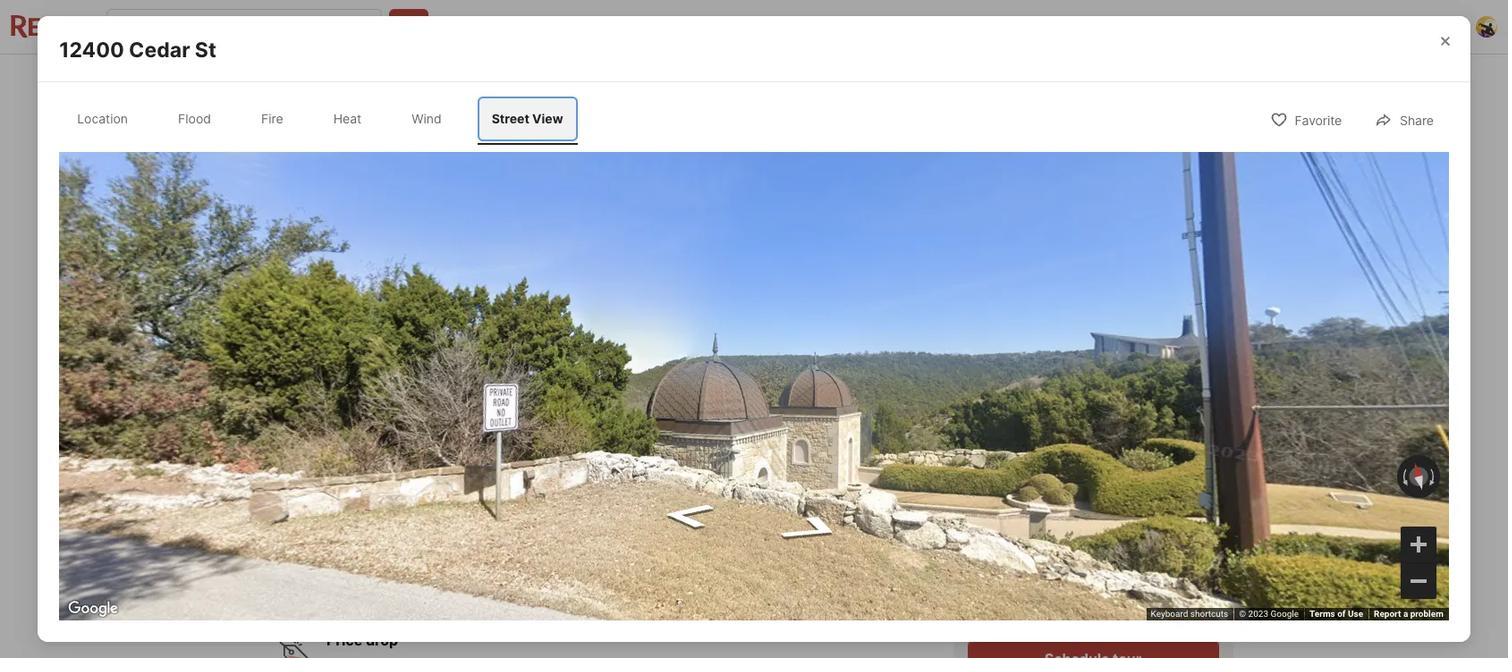 Task type: vqa. For each thing, say whether or not it's contained in the screenshot.
the personal
no



Task type: locate. For each thing, give the bounding box(es) containing it.
street inside tab
[[492, 111, 529, 127]]

baths
[[609, 559, 648, 577]]

flood tab
[[164, 97, 225, 141]]

problem
[[1411, 609, 1444, 619]]

1 vertical spatial street view
[[427, 394, 498, 409]]

report for report a problem
[[1374, 609, 1401, 619]]

2 nov from the left
[[1064, 498, 1088, 512]]

tab list containing search
[[275, 55, 869, 101]]

submit search image
[[400, 18, 418, 36]]

0 horizontal spatial favorite
[[979, 71, 1026, 86]]

heat tab
[[319, 97, 376, 141]]

map left satellite
[[1305, 169, 1337, 188]]

nov down agent
[[1143, 498, 1167, 512]]

terms of use
[[1304, 609, 1357, 619], [1310, 609, 1363, 619]]

tab list
[[275, 55, 869, 101], [59, 93, 595, 145]]

view inside tab
[[532, 111, 563, 127]]

nov for 2
[[1064, 498, 1088, 512]]

2 horizontal spatial nov
[[1143, 498, 1167, 512]]

share button up satellite
[[1360, 101, 1449, 137]]

nov down with
[[986, 498, 1010, 512]]

1 vertical spatial favorite button
[[1255, 101, 1357, 137]]

favorite inside 12400 cedar st dialog
[[1295, 112, 1342, 128]]

terms of use link
[[1304, 609, 1357, 619], [1310, 609, 1363, 619]]

x-out button
[[1048, 59, 1137, 96]]

x-out
[[1088, 71, 1122, 86]]

sale & tax history
[[645, 72, 748, 87]]

2 terms from the left
[[1310, 609, 1335, 619]]

2 terms of use link from the left
[[1310, 609, 1363, 619]]

1 vertical spatial 12400
[[275, 490, 320, 508]]

12400 for 12400 cedar st , austin , tx 78732
[[275, 490, 320, 508]]

, left the tx
[[434, 490, 438, 508]]

cedar for 12400 cedar st , austin , tx 78732
[[323, 490, 366, 508]]

0 vertical spatial street view
[[492, 111, 563, 127]]

12400 inside 12400 cedar st element
[[59, 38, 124, 63]]

0 vertical spatial view
[[532, 111, 563, 127]]

0 horizontal spatial street
[[427, 394, 464, 409]]

tour
[[968, 470, 1000, 488], [981, 600, 1009, 612], [1093, 600, 1121, 612]]

15,394 sq ft
[[694, 531, 764, 577]]

google image
[[64, 597, 123, 621], [64, 597, 123, 621]]

0 vertical spatial favorite button
[[938, 59, 1041, 96]]

street inside button
[[427, 394, 464, 409]]

for
[[291, 457, 316, 472]]

schools tab
[[768, 58, 855, 101]]

st down active link
[[369, 490, 384, 508]]

agent
[[1155, 470, 1196, 488]]

est.
[[275, 561, 297, 576]]

cedar
[[129, 38, 190, 63], [323, 490, 366, 508]]

3 nov from the left
[[1143, 498, 1167, 512]]

a for report a problem
[[1404, 609, 1408, 619]]

$139,241
[[300, 561, 354, 576]]

report a map error
[[1368, 609, 1444, 619]]

terms
[[1304, 609, 1329, 619], [1310, 609, 1335, 619]]

street
[[492, 111, 529, 127], [427, 394, 464, 409]]

0 vertical spatial street
[[492, 111, 529, 127]]

map entry image
[[807, 455, 926, 574]]

st up flood
[[195, 38, 216, 63]]

menu bar
[[1290, 161, 1440, 197]]

1 horizontal spatial st
[[369, 490, 384, 508]]

0 vertical spatial st
[[195, 38, 216, 63]]

thursday
[[1064, 548, 1114, 560]]

1 vertical spatial favorite
[[1295, 112, 1342, 128]]

cedar up flood
[[129, 38, 190, 63]]

heat
[[333, 111, 362, 127]]

video button
[[289, 384, 380, 420]]

2 terms of use from the left
[[1310, 609, 1363, 619]]

, left austin
[[384, 490, 388, 508]]

&
[[674, 72, 682, 87]]

1 report from the left
[[1368, 609, 1395, 619]]

nov for 1
[[986, 498, 1010, 512]]

tab list for share
[[59, 93, 595, 145]]

1 vertical spatial share button
[[1360, 101, 1449, 137]]

share button right "out"
[[1144, 59, 1234, 96]]

share inside 12400 cedar st dialog
[[1400, 112, 1434, 128]]

2 use from the left
[[1348, 609, 1363, 619]]

0 horizontal spatial share button
[[1144, 59, 1234, 96]]

None button
[[979, 491, 1051, 568], [1058, 492, 1130, 568], [1137, 492, 1209, 568], [979, 491, 1051, 568], [1058, 492, 1130, 568], [1137, 492, 1209, 568]]

map inside map popup button
[[1305, 169, 1337, 188]]

overview tab
[[393, 58, 492, 101]]

1 horizontal spatial favorite button
[[1255, 101, 1357, 137]]

share button inside 12400 cedar st dialog
[[1360, 101, 1449, 137]]

2 of from the left
[[1338, 609, 1346, 619]]

st for 12400 cedar st
[[195, 38, 216, 63]]

0 vertical spatial map
[[1305, 169, 1337, 188]]

baths link
[[609, 559, 648, 577]]

favorite button inside 12400 cedar st dialog
[[1255, 101, 1357, 137]]

1 vertical spatial share
[[1400, 112, 1434, 128]]

1 vertical spatial street
[[427, 394, 464, 409]]

1 horizontal spatial street
[[492, 111, 529, 127]]

0 vertical spatial 12400
[[59, 38, 124, 63]]

1 horizontal spatial ,
[[434, 490, 438, 508]]

map left data
[[1225, 609, 1243, 619]]

person
[[1023, 600, 1064, 612]]

0 horizontal spatial 12400
[[59, 38, 124, 63]]

0 horizontal spatial view
[[467, 394, 498, 409]]

list box
[[968, 586, 1219, 626]]

1 vertical spatial view
[[467, 394, 498, 409]]

for sale - active
[[291, 457, 407, 472]]

nov for 3
[[1143, 498, 1167, 512]]

0 horizontal spatial share
[[1185, 71, 1218, 86]]

0 horizontal spatial map
[[1225, 609, 1243, 619]]

1 horizontal spatial favorite
[[1295, 112, 1342, 128]]

sale & tax history tab
[[625, 58, 768, 101]]

tab list containing location
[[59, 93, 595, 145]]

0 vertical spatial cedar
[[129, 38, 190, 63]]

beds
[[532, 559, 566, 577]]

nov inside nov 1 wednesday
[[986, 498, 1010, 512]]

tour left in
[[981, 600, 1009, 612]]

satellite button
[[1352, 161, 1440, 197]]

1 horizontal spatial nov
[[1064, 498, 1088, 512]]

12400 down for
[[275, 490, 320, 508]]

nov 2 thursday
[[1064, 498, 1114, 560]]

tour with a redfin premier agent
[[968, 470, 1196, 488]]

1 vertical spatial st
[[369, 490, 384, 508]]

st
[[195, 38, 216, 63], [369, 490, 384, 508]]

map
[[1404, 609, 1422, 619]]

1 terms of use from the left
[[1304, 609, 1357, 619]]

street view
[[492, 111, 563, 127], [427, 394, 498, 409]]

map for map
[[1305, 169, 1337, 188]]

nov
[[986, 498, 1010, 512], [1064, 498, 1088, 512], [1143, 498, 1167, 512]]

map
[[1305, 169, 1337, 188], [1225, 609, 1243, 619]]

wind tab
[[397, 97, 456, 141]]

1 horizontal spatial view
[[532, 111, 563, 127]]

0 horizontal spatial ,
[[384, 490, 388, 508]]

redfin
[[1049, 470, 1094, 488]]

1 horizontal spatial share
[[1400, 112, 1434, 128]]

favorite for share
[[1295, 112, 1342, 128]]

tour left via
[[1093, 600, 1121, 612]]

1 terms from the left
[[1304, 609, 1329, 619]]

fire
[[261, 111, 283, 127]]

12400 cedar st, austin, tx 78732 image
[[275, 105, 947, 434], [954, 105, 1234, 266], [954, 273, 1234, 434]]

tour left with
[[968, 470, 1000, 488]]

a for report a map error
[[1397, 609, 1402, 619]]

tour for tour in person
[[981, 600, 1009, 612]]

12400 up location
[[59, 38, 124, 63]]

1 nov from the left
[[986, 498, 1010, 512]]

drop
[[366, 631, 398, 649]]

0 vertical spatial share button
[[1144, 59, 1234, 96]]

1 horizontal spatial share button
[[1360, 101, 1449, 137]]

1 vertical spatial map
[[1225, 609, 1243, 619]]

2 horizontal spatial a
[[1404, 609, 1408, 619]]

nov inside nov 2 thursday
[[1064, 498, 1088, 512]]

cedar inside dialog
[[129, 38, 190, 63]]

1 horizontal spatial cedar
[[323, 490, 366, 508]]

12400 cedar st dialog
[[0, 0, 1508, 658]]

2 report from the left
[[1374, 609, 1401, 619]]

friday
[[1143, 548, 1175, 560]]

1 vertical spatial cedar
[[323, 490, 366, 508]]

12400 cedar st element
[[59, 16, 238, 64]]

12400
[[59, 38, 124, 63], [275, 490, 320, 508]]

favorite button
[[938, 59, 1041, 96], [1255, 101, 1357, 137]]

active link
[[363, 457, 407, 472]]

0 vertical spatial favorite
[[979, 71, 1026, 86]]

3
[[1143, 511, 1164, 550]]

tx
[[442, 490, 461, 508]]

1 horizontal spatial a
[[1397, 609, 1402, 619]]

nov inside "nov 3 friday"
[[1143, 498, 1167, 512]]

google
[[1271, 609, 1299, 619]]

0 vertical spatial share
[[1185, 71, 1218, 86]]

search
[[330, 72, 373, 87]]

1 horizontal spatial 12400
[[275, 490, 320, 508]]

view
[[532, 111, 563, 127], [467, 394, 498, 409]]

price
[[327, 631, 363, 649]]

0 horizontal spatial a
[[1037, 470, 1046, 488]]

nov 3 friday
[[1143, 498, 1175, 560]]

tour for tour with a redfin premier agent
[[968, 470, 1000, 488]]

map for map data ©2023
[[1225, 609, 1243, 619]]

1 horizontal spatial map
[[1305, 169, 1337, 188]]

report
[[1368, 609, 1395, 619], [1374, 609, 1401, 619]]

report a map error link
[[1368, 609, 1444, 619]]

0 horizontal spatial nov
[[986, 498, 1010, 512]]

0 horizontal spatial st
[[195, 38, 216, 63]]

street view inside button
[[427, 394, 498, 409]]

39
[[1143, 394, 1159, 409]]

st inside 12400 cedar st element
[[195, 38, 216, 63]]

1 use from the left
[[1342, 609, 1357, 619]]

0 horizontal spatial cedar
[[129, 38, 190, 63]]

overview
[[413, 72, 472, 87]]

0 horizontal spatial favorite button
[[938, 59, 1041, 96]]

tab list inside 12400 cedar st dialog
[[59, 93, 595, 145]]

menu bar containing map
[[1290, 161, 1440, 197]]

next image
[[1198, 515, 1227, 544]]

cedar down for sale - active
[[323, 490, 366, 508]]

nov down redfin
[[1064, 498, 1088, 512]]

get pre-approved link
[[381, 561, 489, 576]]



Task type: describe. For each thing, give the bounding box(es) containing it.
12400 cedar st
[[59, 38, 216, 63]]

sale
[[645, 72, 671, 87]]

property details tab
[[492, 58, 625, 101]]

street view tab
[[477, 97, 578, 141]]

tour via video chat
[[1093, 600, 1203, 612]]

share for the leftmost share button
[[1185, 71, 1218, 86]]

1 terms of use link from the left
[[1304, 609, 1357, 619]]

wednesday
[[986, 548, 1044, 560]]

6 beds
[[532, 531, 566, 577]]

12400 cedar st , austin , tx 78732
[[275, 490, 507, 508]]

cedar for 12400 cedar st
[[129, 38, 190, 63]]

sq
[[694, 559, 712, 577]]

City, Address, School, Agent, ZIP search field
[[106, 9, 382, 45]]

property details
[[511, 72, 606, 87]]

sale
[[319, 457, 350, 472]]

list box containing tour in person
[[968, 586, 1219, 626]]

keyboard shortcuts
[[1151, 609, 1229, 619]]

approved
[[431, 561, 489, 576]]

favorite for x-out
[[979, 71, 1026, 86]]

report a problem link
[[1374, 609, 1444, 619]]

via
[[1124, 600, 1140, 612]]

ft
[[716, 559, 730, 577]]

user photo image
[[1476, 16, 1498, 38]]

location
[[77, 111, 128, 127]]

shortcuts
[[1191, 609, 1229, 619]]

1
[[986, 511, 1002, 550]]

$19,500,000
[[275, 531, 406, 556]]

10
[[609, 531, 633, 556]]

active
[[363, 457, 407, 472]]

1 , from the left
[[384, 490, 388, 508]]

search link
[[295, 69, 373, 90]]

map region
[[0, 0, 1508, 658]]

2 , from the left
[[434, 490, 438, 508]]

15,394
[[694, 531, 764, 556]]

pre-
[[405, 561, 431, 576]]

keyboard
[[1151, 609, 1188, 619]]

with
[[1003, 470, 1034, 488]]

6
[[532, 531, 546, 556]]

©2023
[[1266, 609, 1293, 619]]

10 baths
[[609, 531, 648, 577]]

39 photos
[[1143, 394, 1204, 409]]

use for 1st 'terms of use' link from right
[[1348, 609, 1363, 619]]

tour in person
[[981, 600, 1064, 612]]

get
[[381, 561, 402, 576]]

price drop
[[327, 631, 398, 649]]

2
[[1064, 511, 1084, 550]]

video
[[1143, 600, 1173, 612]]

© 2023 google
[[1239, 609, 1299, 619]]

data
[[1245, 609, 1264, 619]]

use for first 'terms of use' link from the left
[[1342, 609, 1357, 619]]

location tab
[[63, 97, 142, 141]]

property
[[511, 72, 563, 87]]

street view button
[[387, 384, 513, 420]]

-
[[354, 457, 359, 472]]

1 of from the left
[[1332, 609, 1340, 619]]

report a problem
[[1374, 609, 1444, 619]]

chat
[[1176, 600, 1203, 612]]

fire tab
[[247, 97, 298, 141]]

error
[[1424, 609, 1444, 619]]

details
[[566, 72, 606, 87]]

schools
[[788, 72, 835, 87]]

39 photos button
[[1102, 384, 1219, 420]]

©
[[1239, 609, 1246, 619]]

austin
[[392, 490, 434, 508]]

view inside button
[[467, 394, 498, 409]]

share for share button within the 12400 cedar st dialog
[[1400, 112, 1434, 128]]

video
[[329, 394, 365, 409]]

out
[[1101, 71, 1122, 86]]

x-
[[1088, 71, 1101, 86]]

favorite button for share
[[1255, 101, 1357, 137]]

map button
[[1290, 161, 1352, 197]]

street view inside tab
[[492, 111, 563, 127]]

tax
[[686, 72, 704, 87]]

satellite
[[1367, 169, 1425, 188]]

wind
[[412, 111, 442, 127]]

nov 1 wednesday
[[986, 498, 1044, 560]]

terms of use for first 'terms of use' link from the left
[[1304, 609, 1357, 619]]

premier
[[1097, 470, 1152, 488]]

history
[[708, 72, 748, 87]]

in
[[1011, 600, 1021, 612]]

12400 for 12400 cedar st
[[59, 38, 124, 63]]

$19,500,000 est. $139,241 /mo get pre-approved
[[275, 531, 489, 576]]

photos
[[1162, 394, 1204, 409]]

2023
[[1249, 609, 1269, 619]]

favorite button for x-out
[[938, 59, 1041, 96]]

/mo
[[354, 561, 377, 576]]

78732
[[465, 490, 507, 508]]

report for report a map error
[[1368, 609, 1395, 619]]

terms of use for 1st 'terms of use' link from right
[[1310, 609, 1363, 619]]

st for 12400 cedar st , austin , tx 78732
[[369, 490, 384, 508]]

menu bar inside 12400 cedar st dialog
[[1290, 161, 1440, 197]]

keyboard shortcuts button
[[1151, 608, 1229, 621]]

tab list for x-out
[[275, 55, 869, 101]]

tour for tour via video chat
[[1093, 600, 1121, 612]]

map data ©2023
[[1225, 609, 1293, 619]]



